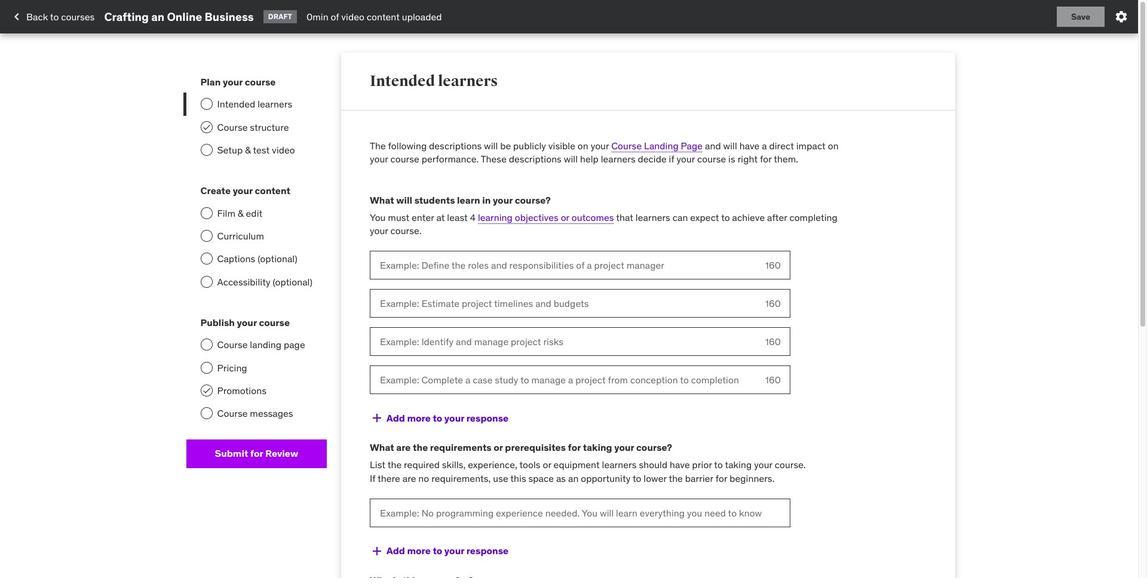 Task type: vqa. For each thing, say whether or not it's contained in the screenshot.
Intended learners
yes



Task type: locate. For each thing, give the bounding box(es) containing it.
course for course structure
[[217, 121, 248, 133]]

0 vertical spatial an
[[151, 9, 164, 24]]

1 vertical spatial course.
[[775, 459, 806, 471]]

content up film & edit link
[[255, 185, 290, 197]]

4
[[470, 212, 476, 223]]

1 horizontal spatial have
[[740, 140, 760, 152]]

the up there
[[388, 459, 402, 471]]

intended learners link
[[186, 93, 327, 116]]

0 horizontal spatial intended learners
[[217, 98, 292, 110]]

0 vertical spatial intended
[[370, 72, 435, 90]]

right
[[738, 153, 758, 165]]

1 what from the top
[[370, 194, 394, 206]]

content
[[367, 11, 400, 23], [255, 185, 290, 197]]

and will have a direct impact on your course performance. these descriptions will help learners decide if your course is right for them.
[[370, 140, 839, 165]]

0 horizontal spatial an
[[151, 9, 164, 24]]

outcomes
[[572, 212, 614, 223]]

medium image inside back to courses link
[[10, 10, 24, 24]]

incomplete image down completed icon on the left top of the page
[[200, 144, 212, 156]]

performance.
[[422, 153, 479, 165]]

& left the edit
[[238, 207, 244, 219]]

for up equipment
[[568, 442, 581, 454]]

0 vertical spatial have
[[740, 140, 760, 152]]

accessibility (optional)
[[217, 276, 313, 288]]

what for what will students learn in your course?
[[370, 194, 394, 206]]

prior
[[692, 459, 712, 471]]

an left online
[[151, 9, 164, 24]]

course down following
[[391, 153, 419, 165]]

captions (optional) link
[[186, 248, 327, 271]]

incomplete image down completed image
[[200, 408, 212, 420]]

1 horizontal spatial &
[[245, 144, 251, 156]]

have up the right
[[740, 140, 760, 152]]

add more to your response
[[387, 412, 509, 424], [387, 545, 509, 557]]

1 horizontal spatial intended
[[370, 72, 435, 90]]

the
[[413, 442, 428, 454], [388, 459, 402, 471], [669, 472, 683, 484]]

your
[[223, 76, 243, 88], [591, 140, 609, 152], [370, 153, 388, 165], [677, 153, 695, 165], [233, 185, 253, 197], [493, 194, 513, 206], [370, 225, 388, 237], [237, 317, 257, 329], [444, 412, 464, 424], [614, 442, 634, 454], [754, 459, 773, 471], [444, 545, 464, 557]]

1 horizontal spatial course.
[[775, 459, 806, 471]]

beginners.
[[730, 472, 775, 484]]

1 vertical spatial content
[[255, 185, 290, 197]]

if
[[370, 472, 376, 484]]

2 vertical spatial or
[[543, 459, 551, 471]]

2 add more to your response button from the top
[[370, 537, 509, 566]]

completing
[[790, 212, 838, 223]]

incomplete image down the publish
[[200, 339, 212, 351]]

the up required
[[413, 442, 428, 454]]

0 vertical spatial what
[[370, 194, 394, 206]]

4 incomplete image from the top
[[200, 253, 212, 265]]

0 horizontal spatial content
[[255, 185, 290, 197]]

descriptions down the following descriptions will be publicly visible on your course landing page
[[509, 153, 562, 165]]

descriptions inside and will have a direct impact on your course performance. these descriptions will help learners decide if your course is right for them.
[[509, 153, 562, 165]]

video right test
[[272, 144, 295, 156]]

0 horizontal spatial the
[[388, 459, 402, 471]]

descriptions up performance.
[[429, 140, 482, 152]]

0 vertical spatial intended learners
[[370, 72, 498, 90]]

1 vertical spatial add
[[387, 545, 405, 557]]

completed element inside promotions link
[[200, 385, 212, 397]]

course inside "link"
[[217, 408, 248, 420]]

learn
[[457, 194, 480, 206]]

business
[[205, 9, 254, 24]]

for
[[760, 153, 772, 165], [568, 442, 581, 454], [250, 448, 263, 460], [716, 472, 727, 484]]

incomplete image for film & edit
[[200, 207, 212, 219]]

there
[[378, 472, 400, 484]]

0 horizontal spatial course.
[[391, 225, 422, 237]]

Example: Estimate project timelines and budgets text field
[[370, 289, 756, 318]]

what up list on the left
[[370, 442, 394, 454]]

6 incomplete image from the top
[[200, 339, 212, 351]]

incomplete image inside film & edit link
[[200, 207, 212, 219]]

0 vertical spatial (optional)
[[258, 253, 297, 265]]

for down a
[[760, 153, 772, 165]]

more for list the required skills, experience, tools or equipment learners should have prior to taking your course.
[[407, 545, 431, 557]]

incomplete image inside the setup & test video link
[[200, 144, 212, 156]]

is
[[728, 153, 735, 165]]

for left review
[[250, 448, 263, 460]]

incomplete image
[[200, 98, 212, 110]]

0 vertical spatial content
[[367, 11, 400, 23]]

0 vertical spatial &
[[245, 144, 251, 156]]

(optional)
[[258, 253, 297, 265], [273, 276, 313, 288]]

course structure link
[[186, 116, 327, 139]]

promotions
[[217, 385, 266, 397]]

equipment
[[554, 459, 600, 471]]

1 horizontal spatial on
[[828, 140, 839, 152]]

can
[[673, 212, 688, 223]]

Example: Complete a case study to manage a project from conception to completion text field
[[370, 366, 756, 394]]

structure
[[250, 121, 289, 133]]

taking up beginners.
[[725, 459, 752, 471]]

2 add from the top
[[387, 545, 405, 557]]

2 vertical spatial medium image
[[370, 544, 384, 558]]

draft
[[268, 12, 292, 21]]

for inside and will have a direct impact on your course performance. these descriptions will help learners decide if your course is right for them.
[[760, 153, 772, 165]]

space
[[529, 472, 554, 484]]

1 horizontal spatial an
[[568, 472, 579, 484]]

1 vertical spatial an
[[568, 472, 579, 484]]

the right lower on the bottom of page
[[669, 472, 683, 484]]

learners inside what are the requirements or prerequisites for taking your course? list the required skills, experience, tools or equipment learners should have prior to taking your course. if there are no requirements, use this space as an opportunity to lower the barrier for beginners.
[[602, 459, 637, 471]]

completed element down incomplete icon
[[200, 121, 212, 133]]

2 on from the left
[[828, 140, 839, 152]]

1 vertical spatial have
[[670, 459, 690, 471]]

learners
[[438, 72, 498, 90], [258, 98, 292, 110], [601, 153, 636, 165], [636, 212, 670, 223], [602, 459, 637, 471]]

2 incomplete image from the top
[[200, 207, 212, 219]]

add more to your response button for you must enter at least 4
[[370, 404, 509, 433]]

Example: No programming experience needed. You will learn everything you need to know text field
[[370, 499, 791, 527]]

setup & test video link
[[186, 139, 327, 162]]

incomplete image inside pricing link
[[200, 362, 212, 374]]

1 vertical spatial intended learners
[[217, 98, 292, 110]]

the following descriptions will be publicly visible on your course landing page
[[370, 140, 703, 152]]

8 incomplete image from the top
[[200, 408, 212, 420]]

1 vertical spatial more
[[407, 545, 431, 557]]

an
[[151, 9, 164, 24], [568, 472, 579, 484]]

incomplete image
[[200, 144, 212, 156], [200, 207, 212, 219], [200, 230, 212, 242], [200, 253, 212, 265], [200, 276, 212, 288], [200, 339, 212, 351], [200, 362, 212, 374], [200, 408, 212, 420]]

tools
[[519, 459, 541, 471]]

0 vertical spatial course?
[[515, 194, 551, 206]]

incomplete image inside course messages "link"
[[200, 408, 212, 420]]

crafting an online business
[[104, 9, 254, 24]]

incomplete image left curriculum
[[200, 230, 212, 242]]

1 vertical spatial add more to your response button
[[370, 537, 509, 566]]

1 160 from the top
[[765, 259, 781, 271]]

plan your course
[[200, 76, 276, 88]]

the
[[370, 140, 386, 152]]

1 completed element from the top
[[200, 121, 212, 133]]

incomplete image up completed image
[[200, 362, 212, 374]]

course. inside that learners can expect to achieve after completing your course.
[[391, 225, 422, 237]]

are
[[396, 442, 411, 454], [403, 472, 416, 484]]

taking up equipment
[[583, 442, 612, 454]]

pricing
[[217, 362, 247, 374]]

0 vertical spatial course.
[[391, 225, 422, 237]]

(optional) for captions (optional)
[[258, 253, 297, 265]]

2 add more to your response from the top
[[387, 545, 509, 557]]

help
[[580, 153, 599, 165]]

what
[[370, 194, 394, 206], [370, 442, 394, 454]]

accessibility (optional) link
[[186, 271, 327, 293]]

course? up objectives at left top
[[515, 194, 551, 206]]

content left uploaded
[[367, 11, 400, 23]]

0 horizontal spatial descriptions
[[429, 140, 482, 152]]

course? up should
[[636, 442, 672, 454]]

1 horizontal spatial course?
[[636, 442, 672, 454]]

3 160 from the top
[[765, 336, 781, 348]]

have
[[740, 140, 760, 152], [670, 459, 690, 471]]

0 vertical spatial completed element
[[200, 121, 212, 133]]

must
[[388, 212, 409, 223]]

0 vertical spatial descriptions
[[429, 140, 482, 152]]

incomplete image left captions
[[200, 253, 212, 265]]

add
[[387, 412, 405, 424], [387, 545, 405, 557]]

2 response from the top
[[466, 545, 509, 557]]

1 add more to your response button from the top
[[370, 404, 509, 433]]

160 for example: identify and manage project risks text field
[[765, 336, 781, 348]]

add more to your response for you must enter at least 4
[[387, 412, 509, 424]]

0min of video content uploaded
[[306, 11, 442, 23]]

1 vertical spatial course?
[[636, 442, 672, 454]]

0 horizontal spatial have
[[670, 459, 690, 471]]

what for what are the requirements or prerequisites for taking your course? list the required skills, experience, tools or equipment learners should have prior to taking your course. if there are no requirements, use this space as an opportunity to lower the barrier for beginners.
[[370, 442, 394, 454]]

1 horizontal spatial descriptions
[[509, 153, 562, 165]]

course up setup
[[217, 121, 248, 133]]

&
[[245, 144, 251, 156], [238, 207, 244, 219]]

more
[[407, 412, 431, 424], [407, 545, 431, 557]]

requirements,
[[431, 472, 491, 484]]

2 horizontal spatial the
[[669, 472, 683, 484]]

for right barrier
[[716, 472, 727, 484]]

course settings image
[[1114, 10, 1129, 24]]

3 incomplete image from the top
[[200, 230, 212, 242]]

on right impact
[[828, 140, 839, 152]]

this
[[510, 472, 526, 484]]

0 horizontal spatial or
[[494, 442, 503, 454]]

0 vertical spatial more
[[407, 412, 431, 424]]

film & edit
[[217, 207, 262, 219]]

messages
[[250, 408, 293, 420]]

1 vertical spatial medium image
[[370, 411, 384, 426]]

0 vertical spatial or
[[561, 212, 569, 223]]

2 more from the top
[[407, 545, 431, 557]]

(optional) up accessibility (optional)
[[258, 253, 297, 265]]

1 vertical spatial &
[[238, 207, 244, 219]]

add more to your response for list the required skills, experience, tools or equipment learners should have prior to taking your course.
[[387, 545, 509, 557]]

1 horizontal spatial or
[[543, 459, 551, 471]]

0 horizontal spatial on
[[578, 140, 588, 152]]

7 incomplete image from the top
[[200, 362, 212, 374]]

promotions link
[[186, 379, 327, 402]]

160 for 'example: complete a case study to manage a project from conception to completion' text box
[[765, 374, 781, 386]]

5 incomplete image from the top
[[200, 276, 212, 288]]

0 vertical spatial are
[[396, 442, 411, 454]]

1 vertical spatial completed element
[[200, 385, 212, 397]]

on up the help in the top right of the page
[[578, 140, 588, 152]]

will
[[484, 140, 498, 152], [723, 140, 737, 152], [564, 153, 578, 165], [396, 194, 412, 206]]

incomplete image inside accessibility (optional) link
[[200, 276, 212, 288]]

2 what from the top
[[370, 442, 394, 454]]

incomplete image left film
[[200, 207, 212, 219]]

0 horizontal spatial &
[[238, 207, 244, 219]]

& for test
[[245, 144, 251, 156]]

1 vertical spatial what
[[370, 442, 394, 454]]

or up experience,
[[494, 442, 503, 454]]

0 vertical spatial add
[[387, 412, 405, 424]]

1 vertical spatial descriptions
[[509, 153, 562, 165]]

are left no
[[403, 472, 416, 484]]

& left test
[[245, 144, 251, 156]]

0 vertical spatial video
[[341, 11, 364, 23]]

are up required
[[396, 442, 411, 454]]

course up pricing
[[217, 339, 248, 351]]

an right as
[[568, 472, 579, 484]]

add more to your response button for list the required skills, experience, tools or equipment learners should have prior to taking your course.
[[370, 537, 509, 566]]

incomplete image inside captions (optional) link
[[200, 253, 212, 265]]

0 vertical spatial response
[[466, 412, 509, 424]]

0min
[[306, 11, 328, 23]]

1 horizontal spatial taking
[[725, 459, 752, 471]]

1 more from the top
[[407, 412, 431, 424]]

setup
[[217, 144, 243, 156]]

4 160 from the top
[[765, 374, 781, 386]]

crafting
[[104, 9, 149, 24]]

0 vertical spatial add more to your response button
[[370, 404, 509, 433]]

1 vertical spatial taking
[[725, 459, 752, 471]]

incomplete image left accessibility
[[200, 276, 212, 288]]

if
[[669, 153, 674, 165]]

1 vertical spatial (optional)
[[273, 276, 313, 288]]

response for list the required skills, experience, tools or equipment learners should have prior to taking your course.
[[466, 545, 509, 557]]

0 horizontal spatial taking
[[583, 442, 612, 454]]

completed element
[[200, 121, 212, 133], [200, 385, 212, 397]]

1 incomplete image from the top
[[200, 144, 212, 156]]

1 vertical spatial or
[[494, 442, 503, 454]]

1 vertical spatial response
[[466, 545, 509, 557]]

medium image
[[10, 10, 24, 24], [370, 411, 384, 426], [370, 544, 384, 558]]

160 for example: estimate project timelines and budgets text field
[[765, 298, 781, 309]]

Example: Define the roles and responsibilities of a project manager text field
[[370, 251, 756, 280]]

1 vertical spatial add more to your response
[[387, 545, 509, 557]]

publish your course
[[200, 317, 290, 329]]

0 horizontal spatial intended
[[217, 98, 255, 110]]

add for you must enter at least 4
[[387, 412, 405, 424]]

to
[[50, 11, 59, 23], [721, 212, 730, 223], [433, 412, 442, 424], [714, 459, 723, 471], [633, 472, 641, 484], [433, 545, 442, 557]]

0 vertical spatial medium image
[[10, 10, 24, 24]]

no
[[418, 472, 429, 484]]

will down visible
[[564, 153, 578, 165]]

0 vertical spatial the
[[413, 442, 428, 454]]

course down the promotions
[[217, 408, 248, 420]]

or
[[561, 212, 569, 223], [494, 442, 503, 454], [543, 459, 551, 471]]

1 vertical spatial video
[[272, 144, 295, 156]]

direct
[[769, 140, 794, 152]]

1 add more to your response from the top
[[387, 412, 509, 424]]

completed element left the promotions
[[200, 385, 212, 397]]

incomplete image inside course landing page link
[[200, 339, 212, 351]]

(optional) down the "captions (optional)"
[[273, 276, 313, 288]]

completed element inside course structure link
[[200, 121, 212, 133]]

course for course messages
[[217, 408, 248, 420]]

2 160 from the top
[[765, 298, 781, 309]]

1 horizontal spatial video
[[341, 11, 364, 23]]

response
[[466, 412, 509, 424], [466, 545, 509, 557]]

curriculum link
[[186, 225, 327, 248]]

what up you
[[370, 194, 394, 206]]

or up space
[[543, 459, 551, 471]]

list
[[370, 459, 385, 471]]

course
[[245, 76, 276, 88], [391, 153, 419, 165], [697, 153, 726, 165], [259, 317, 290, 329]]

or left the outcomes
[[561, 212, 569, 223]]

course messages
[[217, 408, 293, 420]]

0 horizontal spatial course?
[[515, 194, 551, 206]]

video right of
[[341, 11, 364, 23]]

what inside what are the requirements or prerequisites for taking your course? list the required skills, experience, tools or equipment learners should have prior to taking your course. if there are no requirements, use this space as an opportunity to lower the barrier for beginners.
[[370, 442, 394, 454]]

impact
[[796, 140, 826, 152]]

more for you must enter at least 4
[[407, 412, 431, 424]]

1 response from the top
[[466, 412, 509, 424]]

0 vertical spatial add more to your response
[[387, 412, 509, 424]]

0 horizontal spatial video
[[272, 144, 295, 156]]

1 horizontal spatial content
[[367, 11, 400, 23]]

incomplete image inside curriculum 'link'
[[200, 230, 212, 242]]

1 add from the top
[[387, 412, 405, 424]]

2 completed element from the top
[[200, 385, 212, 397]]

have left prior
[[670, 459, 690, 471]]



Task type: describe. For each thing, give the bounding box(es) containing it.
setup & test video
[[217, 144, 295, 156]]

learners inside and will have a direct impact on your course performance. these descriptions will help learners decide if your course is right for them.
[[601, 153, 636, 165]]

after
[[767, 212, 787, 223]]

what will students learn in your course?
[[370, 194, 551, 206]]

completed image
[[202, 386, 211, 396]]

test
[[253, 144, 270, 156]]

publish
[[200, 317, 235, 329]]

decide
[[638, 153, 667, 165]]

completed element for course structure
[[200, 121, 212, 133]]

response for you must enter at least 4
[[466, 412, 509, 424]]

1 horizontal spatial the
[[413, 442, 428, 454]]

courses
[[61, 11, 95, 23]]

completed image
[[202, 122, 211, 132]]

will up the must
[[396, 194, 412, 206]]

back
[[26, 11, 48, 23]]

and
[[705, 140, 721, 152]]

course? inside what are the requirements or prerequisites for taking your course? list the required skills, experience, tools or equipment learners should have prior to taking your course. if there are no requirements, use this space as an opportunity to lower the barrier for beginners.
[[636, 442, 672, 454]]

submit for review button
[[186, 440, 327, 468]]

Example: Identify and manage project risks text field
[[370, 328, 756, 356]]

course up decide
[[611, 140, 642, 152]]

1 vertical spatial are
[[403, 472, 416, 484]]

opportunity
[[581, 472, 631, 484]]

course up "landing"
[[259, 317, 290, 329]]

1 vertical spatial the
[[388, 459, 402, 471]]

should
[[639, 459, 668, 471]]

that
[[616, 212, 633, 223]]

following
[[388, 140, 427, 152]]

captions (optional)
[[217, 253, 297, 265]]

least
[[447, 212, 468, 223]]

incomplete image for pricing
[[200, 362, 212, 374]]

create your content
[[200, 185, 290, 197]]

that learners can expect to achieve after completing your course.
[[370, 212, 838, 237]]

experience,
[[468, 459, 517, 471]]

incomplete image for course landing page
[[200, 339, 212, 351]]

page
[[681, 140, 703, 152]]

incomplete image for setup & test video
[[200, 144, 212, 156]]

at
[[436, 212, 445, 223]]

will up these
[[484, 140, 498, 152]]

incomplete image for captions (optional)
[[200, 253, 212, 265]]

a
[[762, 140, 767, 152]]

them.
[[774, 153, 798, 165]]

edit
[[246, 207, 262, 219]]

an inside what are the requirements or prerequisites for taking your course? list the required skills, experience, tools or equipment learners should have prior to taking your course. if there are no requirements, use this space as an opportunity to lower the barrier for beginners.
[[568, 472, 579, 484]]

course landing page link
[[186, 334, 327, 357]]

medium image for what will students learn in your course?
[[370, 411, 384, 426]]

save button
[[1057, 7, 1105, 27]]

prerequisites
[[505, 442, 566, 454]]

film & edit link
[[186, 202, 327, 225]]

add for list the required skills, experience, tools or equipment learners should have prior to taking your course.
[[387, 545, 405, 557]]

these
[[481, 153, 507, 165]]

page
[[284, 339, 305, 351]]

on inside and will have a direct impact on your course performance. these descriptions will help learners decide if your course is right for them.
[[828, 140, 839, 152]]

medium image for what are the requirements or prerequisites for taking your course?
[[370, 544, 384, 558]]

online
[[167, 9, 202, 24]]

course landing page link
[[611, 140, 703, 152]]

1 horizontal spatial intended learners
[[370, 72, 498, 90]]

publicly
[[513, 140, 546, 152]]

of
[[331, 11, 339, 23]]

to inside that learners can expect to achieve after completing your course.
[[721, 212, 730, 223]]

1 vertical spatial intended
[[217, 98, 255, 110]]

incomplete image for course messages
[[200, 408, 212, 420]]

enter
[[412, 212, 434, 223]]

course. inside what are the requirements or prerequisites for taking your course? list the required skills, experience, tools or equipment learners should have prior to taking your course. if there are no requirements, use this space as an opportunity to lower the barrier for beginners.
[[775, 459, 806, 471]]

course up intended learners link
[[245, 76, 276, 88]]

requirements
[[430, 442, 492, 454]]

submit
[[215, 448, 248, 460]]

captions
[[217, 253, 255, 265]]

learners inside that learners can expect to achieve after completing your course.
[[636, 212, 670, 223]]

required
[[404, 459, 440, 471]]

uploaded
[[402, 11, 442, 23]]

curriculum
[[217, 230, 264, 242]]

back to courses link
[[10, 7, 95, 27]]

what are the requirements or prerequisites for taking your course? list the required skills, experience, tools or equipment learners should have prior to taking your course. if there are no requirements, use this space as an opportunity to lower the barrier for beginners.
[[370, 442, 806, 484]]

& for edit
[[238, 207, 244, 219]]

2 vertical spatial the
[[669, 472, 683, 484]]

(optional) for accessibility (optional)
[[273, 276, 313, 288]]

use
[[493, 472, 508, 484]]

landing
[[644, 140, 679, 152]]

pricing link
[[186, 357, 327, 379]]

landing
[[250, 339, 281, 351]]

learning objectives or outcomes link
[[478, 212, 614, 223]]

will up is
[[723, 140, 737, 152]]

for inside button
[[250, 448, 263, 460]]

film
[[217, 207, 235, 219]]

accessibility
[[217, 276, 270, 288]]

0 vertical spatial taking
[[583, 442, 612, 454]]

have inside what are the requirements or prerequisites for taking your course? list the required skills, experience, tools or equipment learners should have prior to taking your course. if there are no requirements, use this space as an opportunity to lower the barrier for beginners.
[[670, 459, 690, 471]]

barrier
[[685, 472, 713, 484]]

achieve
[[732, 212, 765, 223]]

incomplete image for curriculum
[[200, 230, 212, 242]]

in
[[482, 194, 491, 206]]

160 for the example: define the roles and responsibilities of a project manager text field
[[765, 259, 781, 271]]

1 on from the left
[[578, 140, 588, 152]]

review
[[265, 448, 298, 460]]

visible
[[548, 140, 575, 152]]

you
[[370, 212, 386, 223]]

course landing page
[[217, 339, 305, 351]]

completed element for promotions
[[200, 385, 212, 397]]

skills,
[[442, 459, 466, 471]]

as
[[556, 472, 566, 484]]

incomplete image for accessibility (optional)
[[200, 276, 212, 288]]

save
[[1071, 11, 1091, 22]]

course down and
[[697, 153, 726, 165]]

students
[[414, 194, 455, 206]]

plan
[[200, 76, 221, 88]]

lower
[[644, 472, 667, 484]]

course structure
[[217, 121, 289, 133]]

back to courses
[[26, 11, 95, 23]]

your inside that learners can expect to achieve after completing your course.
[[370, 225, 388, 237]]

have inside and will have a direct impact on your course performance. these descriptions will help learners decide if your course is right for them.
[[740, 140, 760, 152]]

submit for review
[[215, 448, 298, 460]]

course for course landing page
[[217, 339, 248, 351]]

course messages link
[[186, 402, 327, 425]]

2 horizontal spatial or
[[561, 212, 569, 223]]



